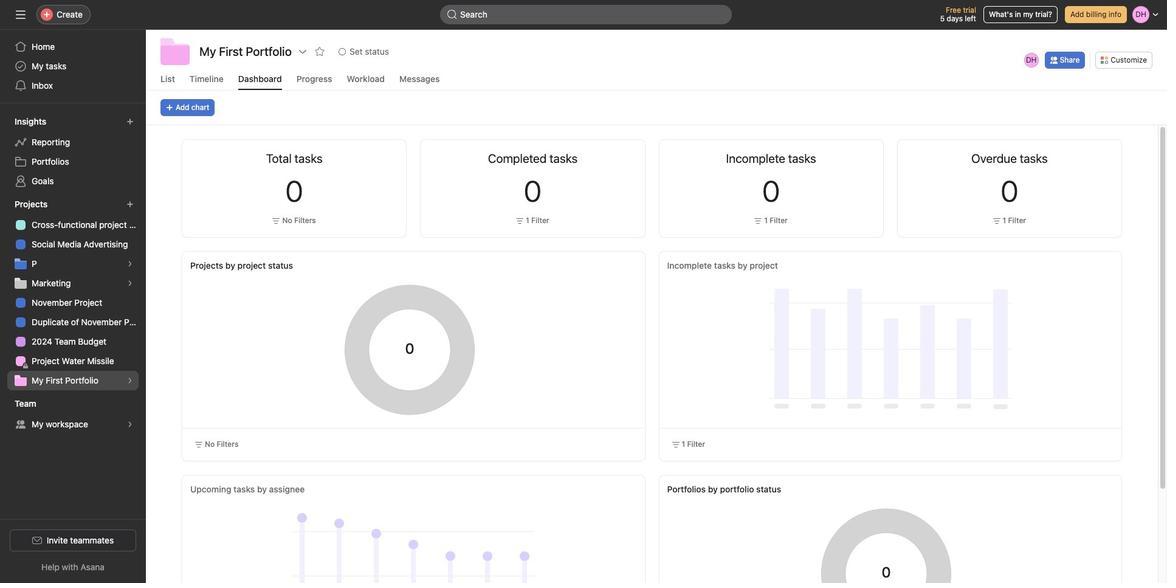 Task type: vqa. For each thing, say whether or not it's contained in the screenshot.
24 to the top
no



Task type: describe. For each thing, give the bounding box(es) containing it.
teams element
[[0, 393, 146, 437]]

projects element
[[0, 193, 146, 393]]

global element
[[0, 30, 146, 103]]

new project or portfolio image
[[127, 201, 134, 208]]

add to starred image
[[315, 47, 325, 57]]

hide sidebar image
[[16, 10, 26, 19]]

dh image
[[1027, 53, 1037, 67]]

insights element
[[0, 111, 146, 193]]



Task type: locate. For each thing, give the bounding box(es) containing it.
isinverse image
[[448, 10, 457, 19]]

new insights image
[[127, 118, 134, 125]]

list box
[[440, 5, 732, 24]]

show options image
[[298, 47, 308, 57]]



